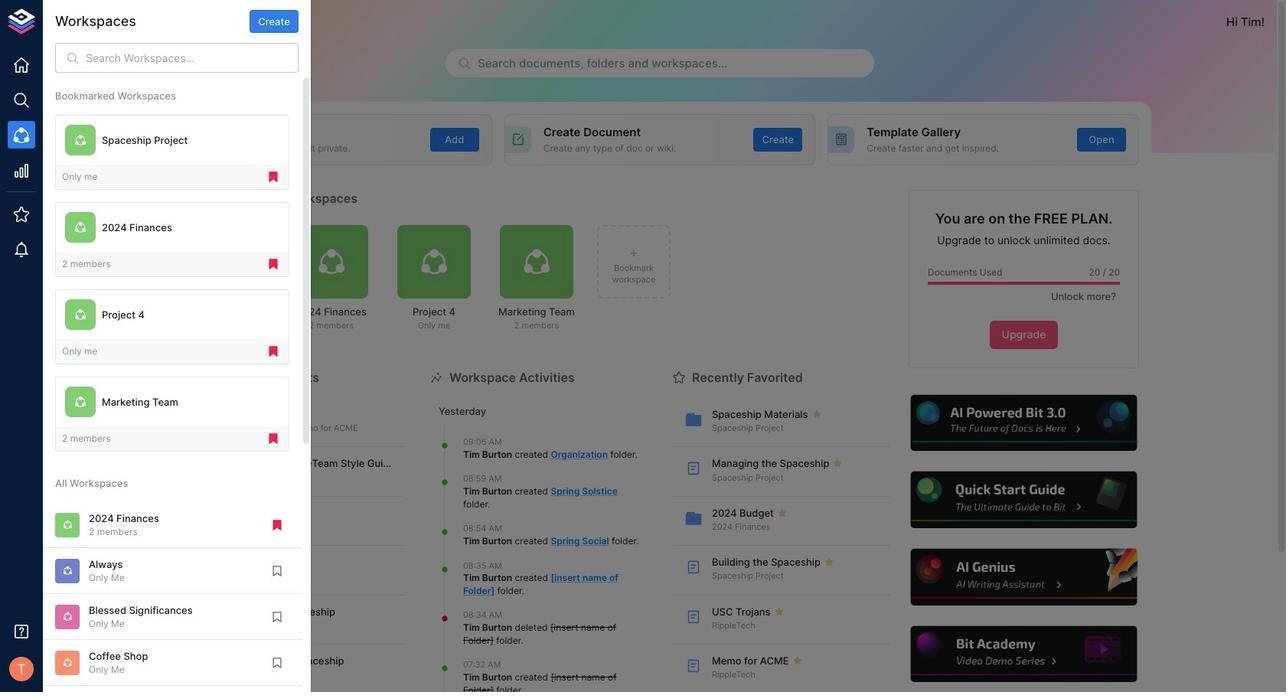 Task type: locate. For each thing, give the bounding box(es) containing it.
bookmark image
[[270, 610, 284, 624], [270, 656, 284, 670]]

remove bookmark image
[[267, 257, 280, 271], [267, 345, 280, 359], [270, 518, 284, 532]]

1 remove bookmark image from the top
[[267, 170, 280, 184]]

help image
[[909, 393, 1140, 453], [909, 470, 1140, 531], [909, 547, 1140, 608], [909, 624, 1140, 685]]

0 vertical spatial bookmark image
[[270, 610, 284, 624]]

1 vertical spatial bookmark image
[[270, 656, 284, 670]]

remove bookmark image
[[267, 170, 280, 184], [267, 432, 280, 446]]

1 vertical spatial remove bookmark image
[[267, 432, 280, 446]]

1 help image from the top
[[909, 393, 1140, 453]]

3 help image from the top
[[909, 547, 1140, 608]]

1 bookmark image from the top
[[270, 610, 284, 624]]

0 vertical spatial remove bookmark image
[[267, 170, 280, 184]]

2 bookmark image from the top
[[270, 656, 284, 670]]

1 vertical spatial remove bookmark image
[[267, 345, 280, 359]]



Task type: vqa. For each thing, say whether or not it's contained in the screenshot.
Bookmark icon
yes



Task type: describe. For each thing, give the bounding box(es) containing it.
2 help image from the top
[[909, 470, 1140, 531]]

2 vertical spatial remove bookmark image
[[270, 518, 284, 532]]

0 vertical spatial remove bookmark image
[[267, 257, 280, 271]]

Search Workspaces... text field
[[86, 43, 299, 73]]

bookmark image
[[270, 564, 284, 578]]

2 remove bookmark image from the top
[[267, 432, 280, 446]]

4 help image from the top
[[909, 624, 1140, 685]]



